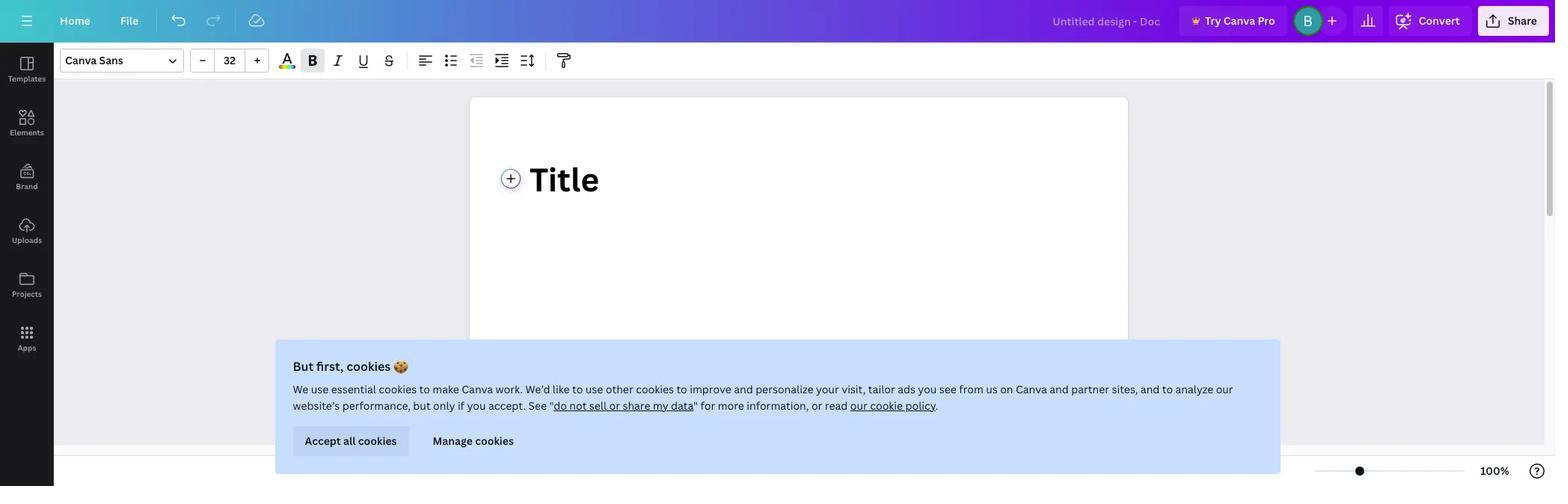 Task type: describe. For each thing, give the bounding box(es) containing it.
file button
[[108, 6, 150, 36]]

2 or from the left
[[811, 399, 822, 413]]

templates
[[8, 73, 46, 84]]

only
[[433, 399, 455, 413]]

title
[[530, 157, 599, 200]]

projects
[[12, 289, 42, 299]]

1 vertical spatial you
[[467, 399, 486, 413]]

canva sans
[[65, 53, 123, 67]]

cookies down the 🍪
[[379, 382, 417, 396]]

from
[[959, 382, 983, 396]]

like
[[553, 382, 570, 396]]

uploads
[[12, 235, 42, 245]]

convert button
[[1389, 6, 1472, 36]]

ads
[[898, 382, 915, 396]]

pro
[[1258, 13, 1275, 28]]

1 to from the left
[[419, 382, 430, 396]]

sites,
[[1112, 382, 1138, 396]]

1 horizontal spatial you
[[918, 382, 937, 396]]

canva inside popup button
[[65, 53, 97, 67]]

projects button
[[0, 258, 54, 312]]

share
[[1508, 13, 1537, 28]]

elements button
[[0, 96, 54, 150]]

our inside we use essential cookies to make canva work. we'd like to use other cookies to improve and personalize your visit, tailor ads you see from us on canva and partner sites, and to analyze our website's performance, but only if you accept. see "
[[1216, 382, 1233, 396]]

accept
[[305, 434, 341, 448]]

share
[[623, 399, 650, 413]]

brand button
[[0, 150, 54, 204]]

other
[[606, 382, 633, 396]]

canva inside button
[[1224, 13, 1255, 28]]

uploads button
[[0, 204, 54, 258]]

brand
[[16, 181, 38, 191]]

analyze
[[1175, 382, 1213, 396]]

apps
[[18, 343, 36, 353]]

100%
[[1480, 464, 1509, 478]]

cookies up essential
[[346, 358, 391, 375]]

accept.
[[488, 399, 526, 413]]

3 and from the left
[[1141, 382, 1160, 396]]

make
[[433, 382, 459, 396]]

canva right on
[[1016, 382, 1047, 396]]

try canva pro button
[[1179, 6, 1287, 36]]

manage cookies button
[[421, 426, 526, 456]]

if
[[458, 399, 464, 413]]

2 to from the left
[[572, 382, 583, 396]]

share button
[[1478, 6, 1549, 36]]

home link
[[48, 6, 102, 36]]

we use essential cookies to make canva work. we'd like to use other cookies to improve and personalize your visit, tailor ads you see from us on canva and partner sites, and to analyze our website's performance, but only if you accept. see "
[[293, 382, 1233, 413]]

our cookie policy link
[[850, 399, 935, 413]]

but
[[293, 358, 314, 375]]

read
[[825, 399, 848, 413]]

100% button
[[1471, 459, 1519, 483]]

cookies up the my
[[636, 382, 674, 396]]

4 to from the left
[[1162, 382, 1173, 396]]

2 use from the left
[[585, 382, 603, 396]]

tailor
[[868, 382, 895, 396]]

" inside we use essential cookies to make canva work. we'd like to use other cookies to improve and personalize your visit, tailor ads you see from us on canva and partner sites, and to analyze our website's performance, but only if you accept. see "
[[549, 399, 554, 413]]

2 and from the left
[[1050, 382, 1069, 396]]

– – number field
[[219, 53, 240, 67]]

templates button
[[0, 43, 54, 96]]



Task type: vqa. For each thing, say whether or not it's contained in the screenshot.
first Log from the bottom
no



Task type: locate. For each thing, give the bounding box(es) containing it.
home
[[60, 13, 90, 28]]

3 to from the left
[[676, 382, 687, 396]]

🍪
[[393, 358, 408, 375]]

use up sell at the bottom left of page
[[585, 382, 603, 396]]

us
[[986, 382, 998, 396]]

canva up if
[[462, 382, 493, 396]]

work.
[[496, 382, 523, 396]]

website's
[[293, 399, 340, 413]]

information,
[[747, 399, 809, 413]]

use up website's
[[311, 382, 329, 396]]

do
[[554, 399, 567, 413]]

1 horizontal spatial our
[[1216, 382, 1233, 396]]

0 vertical spatial our
[[1216, 382, 1233, 396]]

0 vertical spatial you
[[918, 382, 937, 396]]

you up the policy
[[918, 382, 937, 396]]

Design title text field
[[1041, 6, 1173, 36]]

cookie
[[870, 399, 903, 413]]

to left analyze
[[1162, 382, 1173, 396]]

to right like
[[572, 382, 583, 396]]

0 horizontal spatial our
[[850, 399, 867, 413]]

personalize
[[756, 382, 813, 396]]

1 horizontal spatial or
[[811, 399, 822, 413]]

sell
[[589, 399, 607, 413]]

use
[[311, 382, 329, 396], [585, 382, 603, 396]]

1 and from the left
[[734, 382, 753, 396]]

1 or from the left
[[609, 399, 620, 413]]

and right sites,
[[1141, 382, 1160, 396]]

policy
[[905, 399, 935, 413]]

elements
[[10, 127, 44, 138]]

but first, cookies 🍪
[[293, 358, 408, 375]]

cookies down accept.
[[475, 434, 514, 448]]

"
[[549, 399, 554, 413], [693, 399, 698, 413]]

Title text field
[[470, 97, 1128, 486]]

0 horizontal spatial and
[[734, 382, 753, 396]]

all
[[343, 434, 356, 448]]

0 horizontal spatial use
[[311, 382, 329, 396]]

cookies inside button
[[475, 434, 514, 448]]

0 horizontal spatial you
[[467, 399, 486, 413]]

or
[[609, 399, 620, 413], [811, 399, 822, 413]]

manage
[[433, 434, 473, 448]]

cookies
[[346, 358, 391, 375], [379, 382, 417, 396], [636, 382, 674, 396], [358, 434, 397, 448], [475, 434, 514, 448]]

our right analyze
[[1216, 382, 1233, 396]]

you right if
[[467, 399, 486, 413]]

essential
[[331, 382, 376, 396]]

try
[[1205, 13, 1221, 28]]

not
[[569, 399, 587, 413]]

0 horizontal spatial "
[[549, 399, 554, 413]]

canva
[[1224, 13, 1255, 28], [65, 53, 97, 67], [462, 382, 493, 396], [1016, 382, 1047, 396]]

or left 'read'
[[811, 399, 822, 413]]

do not sell or share my data link
[[554, 399, 693, 413]]

and up do not sell or share my data " for more information, or read our cookie policy .
[[734, 382, 753, 396]]

sans
[[99, 53, 123, 67]]

" right "see"
[[549, 399, 554, 413]]

for
[[700, 399, 715, 413]]

to up but
[[419, 382, 430, 396]]

accept all cookies button
[[293, 426, 409, 456]]

apps button
[[0, 312, 54, 366]]

2 " from the left
[[693, 399, 698, 413]]

" left 'for'
[[693, 399, 698, 413]]

or right sell at the bottom left of page
[[609, 399, 620, 413]]

partner
[[1071, 382, 1109, 396]]

manage cookies
[[433, 434, 514, 448]]

try canva pro
[[1205, 13, 1275, 28]]

1 vertical spatial our
[[850, 399, 867, 413]]

we'd
[[525, 382, 550, 396]]

0 horizontal spatial or
[[609, 399, 620, 413]]

our
[[1216, 382, 1233, 396], [850, 399, 867, 413]]

your
[[816, 382, 839, 396]]

1 horizontal spatial use
[[585, 382, 603, 396]]

file
[[120, 13, 139, 28]]

but
[[413, 399, 431, 413]]

on
[[1000, 382, 1013, 396]]

and left partner
[[1050, 382, 1069, 396]]

see
[[939, 382, 957, 396]]

canva sans button
[[60, 49, 184, 73]]

we
[[293, 382, 308, 396]]

but first, cookies 🍪 dialog
[[275, 340, 1280, 474]]

do not sell or share my data " for more information, or read our cookie policy .
[[554, 399, 938, 413]]

accept all cookies
[[305, 434, 397, 448]]

cookies right all on the bottom left of the page
[[358, 434, 397, 448]]

2 horizontal spatial and
[[1141, 382, 1160, 396]]

canva left "sans"
[[65, 53, 97, 67]]

and
[[734, 382, 753, 396], [1050, 382, 1069, 396], [1141, 382, 1160, 396]]

convert
[[1419, 13, 1460, 28]]

1 use from the left
[[311, 382, 329, 396]]

my
[[653, 399, 668, 413]]

1 horizontal spatial "
[[693, 399, 698, 413]]

performance,
[[342, 399, 411, 413]]

improve
[[690, 382, 731, 396]]

visit,
[[842, 382, 866, 396]]

cookies inside button
[[358, 434, 397, 448]]

to
[[419, 382, 430, 396], [572, 382, 583, 396], [676, 382, 687, 396], [1162, 382, 1173, 396]]

1 horizontal spatial and
[[1050, 382, 1069, 396]]

main menu bar
[[0, 0, 1555, 43]]

our down visit,
[[850, 399, 867, 413]]

1 " from the left
[[549, 399, 554, 413]]

data
[[671, 399, 693, 413]]

more
[[718, 399, 744, 413]]

side panel tab list
[[0, 43, 54, 366]]

first,
[[316, 358, 344, 375]]

color range image
[[279, 65, 295, 69]]

canva right try
[[1224, 13, 1255, 28]]

see
[[528, 399, 547, 413]]

to up data
[[676, 382, 687, 396]]

.
[[935, 399, 938, 413]]

you
[[918, 382, 937, 396], [467, 399, 486, 413]]

group
[[190, 49, 269, 73]]



